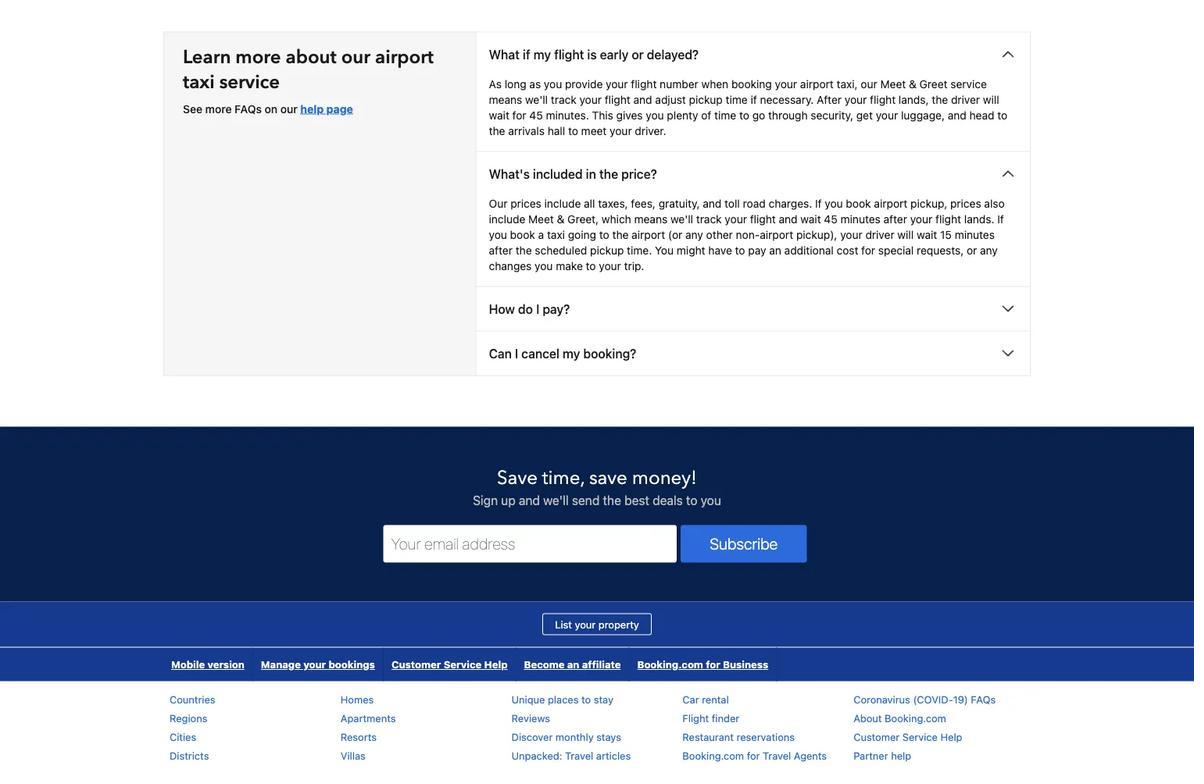 Task type: locate. For each thing, give the bounding box(es) containing it.
include down our
[[489, 212, 525, 225]]

an right pay
[[769, 244, 781, 257]]

1 vertical spatial 45
[[824, 212, 838, 225]]

if
[[815, 197, 822, 210], [997, 212, 1004, 225]]

learn more about our airport taxi service see more faqs on our help page
[[183, 44, 434, 115]]

for down reservations
[[747, 750, 760, 762]]

help inside the coronavirus (covid-19) faqs about booking.com customer service help partner help
[[891, 750, 911, 762]]

for right cost
[[861, 244, 875, 257]]

0 horizontal spatial meet
[[528, 212, 554, 225]]

1 horizontal spatial track
[[696, 212, 722, 225]]

help
[[300, 102, 324, 115], [891, 750, 911, 762]]

any down lands.
[[980, 244, 998, 257]]

means down 'long'
[[489, 93, 522, 106]]

1 horizontal spatial means
[[634, 212, 668, 225]]

0 horizontal spatial pickup
[[590, 244, 624, 257]]

will up head
[[983, 93, 999, 106]]

0 horizontal spatial service
[[444, 659, 482, 671]]

1 vertical spatial if
[[751, 93, 757, 106]]

0 horizontal spatial minutes
[[841, 212, 881, 225]]

help down 19)
[[941, 731, 962, 743]]

have
[[708, 244, 732, 257]]

faqs
[[235, 102, 262, 115], [971, 694, 996, 705]]

service inside the coronavirus (covid-19) faqs about booking.com customer service help partner help
[[902, 731, 938, 743]]

after up changes
[[489, 244, 513, 257]]

2 vertical spatial we'll
[[543, 493, 569, 508]]

taxi right a
[[547, 228, 565, 241]]

we'll inside "save time, save money! sign up and we'll send the best deals to you"
[[543, 493, 569, 508]]

if inside as long as you provide your flight number when booking your airport taxi, our meet & greet service means we'll track your flight and adjust pickup time if necessary. after your flight lands, the driver will wait for 45 minutes. this gives you plenty of time to go through security, get your luggage, and head to the arrivals hall to meet your driver.
[[751, 93, 757, 106]]

countries link
[[170, 694, 215, 705]]

you inside "save time, save money! sign up and we'll send the best deals to you"
[[701, 493, 721, 508]]

will up the special
[[897, 228, 914, 241]]

more
[[236, 44, 281, 70], [205, 102, 232, 115]]

all
[[584, 197, 595, 210]]

1 horizontal spatial after
[[884, 212, 907, 225]]

0 vertical spatial customer service help link
[[384, 648, 515, 682]]

time
[[726, 93, 748, 106], [714, 108, 736, 121]]

1 vertical spatial help
[[891, 750, 911, 762]]

save time, save money! footer
[[0, 426, 1194, 770]]

my right cancel on the top of the page
[[563, 346, 580, 361]]

0 vertical spatial booking.com
[[637, 659, 703, 671]]

0 vertical spatial if
[[815, 197, 822, 210]]

affiliate
[[582, 659, 621, 671]]

0 vertical spatial taxi
[[183, 69, 215, 95]]

0 horizontal spatial include
[[489, 212, 525, 225]]

2 vertical spatial our
[[280, 102, 298, 115]]

book left a
[[510, 228, 535, 241]]

0 horizontal spatial travel
[[565, 750, 593, 762]]

head
[[970, 108, 994, 121]]

0 vertical spatial track
[[551, 93, 577, 106]]

and inside "save time, save money! sign up and we'll send the best deals to you"
[[519, 493, 540, 508]]

1 vertical spatial an
[[567, 659, 579, 671]]

means down the fees,
[[634, 212, 668, 225]]

homes
[[341, 694, 374, 705]]

1 horizontal spatial pickup
[[689, 93, 723, 106]]

0 vertical spatial or
[[632, 47, 644, 62]]

booking.com inside the car rental flight finder restaurant reservations booking.com for travel agents
[[683, 750, 744, 762]]

customer right the bookings
[[391, 659, 441, 671]]

or inside our prices include all taxes, fees, gratuity, and toll road charges. if you book airport pickup, prices also include meet & greet, which means we'll track your flight and wait 45 minutes after your flight lands. if you book a taxi going to the airport (or any other non-airport pickup), your driver will wait 15 minutes after the scheduled pickup time. you might have to pay an additional cost for special requests, or any changes you make to your trip.
[[967, 244, 977, 257]]

service inside learn more about our airport taxi service see more faqs on our help page
[[219, 69, 280, 95]]

prices up lands.
[[950, 197, 981, 210]]

flight left is
[[554, 47, 584, 62]]

your up cost
[[840, 228, 863, 241]]

45 up pickup),
[[824, 212, 838, 225]]

our
[[489, 197, 508, 210]]

to left "stay"
[[581, 694, 591, 705]]

faqs right 19)
[[971, 694, 996, 705]]

0 horizontal spatial &
[[557, 212, 565, 225]]

0 horizontal spatial my
[[533, 47, 551, 62]]

your left trip.
[[599, 259, 621, 272]]

0 vertical spatial means
[[489, 93, 522, 106]]

provide
[[565, 77, 603, 90]]

& inside our prices include all taxes, fees, gratuity, and toll road charges. if you book airport pickup, prices also include meet & greet, which means we'll track your flight and wait 45 minutes after your flight lands. if you book a taxi going to the airport (or any other non-airport pickup), your driver will wait 15 minutes after the scheduled pickup time. you might have to pay an additional cost for special requests, or any changes you make to your trip.
[[557, 212, 565, 225]]

track
[[551, 93, 577, 106], [696, 212, 722, 225]]

driver up head
[[951, 93, 980, 106]]

book
[[846, 197, 871, 210], [510, 228, 535, 241]]

1 horizontal spatial our
[[341, 44, 370, 70]]

0 vertical spatial meet
[[880, 77, 906, 90]]

villas link
[[341, 750, 366, 762]]

book up cost
[[846, 197, 871, 210]]

coronavirus (covid-19) faqs about booking.com customer service help partner help
[[854, 694, 996, 762]]

delayed?
[[647, 47, 699, 62]]

1 horizontal spatial service
[[951, 77, 987, 90]]

0 vertical spatial any
[[685, 228, 703, 241]]

save
[[497, 466, 538, 491]]

taxi inside learn more about our airport taxi service see more faqs on our help page
[[183, 69, 215, 95]]

we'll down gratuity,
[[670, 212, 693, 225]]

lands,
[[899, 93, 929, 106]]

airport
[[375, 44, 434, 70], [800, 77, 834, 90], [874, 197, 908, 210], [632, 228, 665, 241], [760, 228, 793, 241]]

property
[[598, 619, 639, 630]]

1 vertical spatial customer
[[854, 731, 900, 743]]

1 horizontal spatial will
[[983, 93, 999, 106]]

my inside what if my flight is early or delayed? dropdown button
[[533, 47, 551, 62]]

pay?
[[543, 301, 570, 316]]

faqs left on
[[235, 102, 262, 115]]

1 vertical spatial our
[[861, 77, 877, 90]]

0 horizontal spatial wait
[[489, 108, 509, 121]]

1 horizontal spatial if
[[751, 93, 757, 106]]

to
[[739, 108, 749, 121], [997, 108, 1008, 121], [568, 124, 578, 137], [599, 228, 609, 241], [735, 244, 745, 257], [586, 259, 596, 272], [686, 493, 697, 508], [581, 694, 591, 705]]

0 vertical spatial faqs
[[235, 102, 262, 115]]

if right the what
[[523, 47, 530, 62]]

1 vertical spatial pickup
[[590, 244, 624, 257]]

your right manage
[[303, 659, 326, 671]]

0 horizontal spatial i
[[515, 346, 518, 361]]

2 travel from the left
[[763, 750, 791, 762]]

1 vertical spatial &
[[557, 212, 565, 225]]

pickup inside as long as you provide your flight number when booking your airport taxi, our meet & greet service means we'll track your flight and adjust pickup time if necessary. after your flight lands, the driver will wait for 45 minutes. this gives you plenty of time to go through security, get your luggage, and head to the arrivals hall to meet your driver.
[[689, 93, 723, 106]]

your down provide
[[579, 93, 602, 106]]

our right taxi,
[[861, 77, 877, 90]]

0 horizontal spatial book
[[510, 228, 535, 241]]

for inside as long as you provide your flight number when booking your airport taxi, our meet & greet service means we'll track your flight and adjust pickup time if necessary. after your flight lands, the driver will wait for 45 minutes. this gives you plenty of time to go through security, get your luggage, and head to the arrivals hall to meet your driver.
[[512, 108, 526, 121]]

0 horizontal spatial driver
[[865, 228, 895, 241]]

include
[[544, 197, 581, 210], [489, 212, 525, 225]]

meet up a
[[528, 212, 554, 225]]

i right can
[[515, 346, 518, 361]]

changes
[[489, 259, 532, 272]]

prices right our
[[510, 197, 541, 210]]

service inside navigation
[[444, 659, 482, 671]]

help
[[484, 659, 508, 671], [941, 731, 962, 743]]

help left become
[[484, 659, 508, 671]]

up
[[501, 493, 516, 508]]

number
[[660, 77, 698, 90]]

your down the toll
[[725, 212, 747, 225]]

our right on
[[280, 102, 298, 115]]

meet up lands,
[[880, 77, 906, 90]]

if down also
[[997, 212, 1004, 225]]

1 horizontal spatial or
[[967, 244, 977, 257]]

0 vertical spatial minutes
[[841, 212, 881, 225]]

0 vertical spatial wait
[[489, 108, 509, 121]]

airport inside as long as you provide your flight number when booking your airport taxi, our meet & greet service means we'll track your flight and adjust pickup time if necessary. after your flight lands, the driver will wait for 45 minutes. this gives you plenty of time to go through security, get your luggage, and head to the arrivals hall to meet your driver.
[[800, 77, 834, 90]]

navigation inside "save time, save money!" "footer"
[[163, 648, 777, 682]]

do
[[518, 301, 533, 316]]

wait up pickup),
[[801, 212, 821, 225]]

i right do on the top left of the page
[[536, 301, 539, 316]]

send
[[572, 493, 600, 508]]

0 horizontal spatial customer
[[391, 659, 441, 671]]

wait left 15
[[917, 228, 937, 241]]

track up "minutes."
[[551, 93, 577, 106]]

can i cancel my booking? button
[[476, 332, 1030, 375]]

0 vertical spatial will
[[983, 93, 999, 106]]

meet
[[880, 77, 906, 90], [528, 212, 554, 225]]

booking.com inside navigation
[[637, 659, 703, 671]]

and left the toll
[[703, 197, 722, 210]]

1 vertical spatial help
[[941, 731, 962, 743]]

i
[[536, 301, 539, 316], [515, 346, 518, 361]]

special
[[878, 244, 914, 257]]

our right about
[[341, 44, 370, 70]]

taxi up see
[[183, 69, 215, 95]]

partner help link
[[854, 750, 911, 762]]

customer inside navigation
[[391, 659, 441, 671]]

toll
[[725, 197, 740, 210]]

unique places to stay reviews discover monthly stays unpacked: travel articles
[[512, 694, 631, 762]]

the up changes
[[516, 244, 532, 257]]

our
[[341, 44, 370, 70], [861, 77, 877, 90], [280, 102, 298, 115]]

1 horizontal spatial include
[[544, 197, 581, 210]]

after
[[817, 93, 842, 106]]

the down which
[[612, 228, 629, 241]]

0 vertical spatial help
[[484, 659, 508, 671]]

1 horizontal spatial service
[[902, 731, 938, 743]]

we'll
[[525, 93, 548, 106], [670, 212, 693, 225], [543, 493, 569, 508]]

0 horizontal spatial track
[[551, 93, 577, 106]]

1 vertical spatial we'll
[[670, 212, 693, 225]]

for left business
[[706, 659, 720, 671]]

become an affiliate
[[524, 659, 621, 671]]

0 vertical spatial time
[[726, 93, 748, 106]]

for inside our prices include all taxes, fees, gratuity, and toll road charges. if you book airport pickup, prices also include meet & greet, which means we'll track your flight and wait 45 minutes after your flight lands. if you book a taxi going to the airport (or any other non-airport pickup), your driver will wait 15 minutes after the scheduled pickup time. you might have to pay an additional cost for special requests, or any changes you make to your trip.
[[861, 244, 875, 257]]

meet
[[581, 124, 607, 137]]

service
[[444, 659, 482, 671], [902, 731, 938, 743]]

you up "driver."
[[646, 108, 664, 121]]

minutes
[[841, 212, 881, 225], [955, 228, 995, 241]]

0 horizontal spatial will
[[897, 228, 914, 241]]

or inside what if my flight is early or delayed? dropdown button
[[632, 47, 644, 62]]

0 vertical spatial our
[[341, 44, 370, 70]]

0 horizontal spatial help
[[484, 659, 508, 671]]

0 vertical spatial my
[[533, 47, 551, 62]]

1 horizontal spatial meet
[[880, 77, 906, 90]]

version
[[207, 659, 245, 671]]

we'll inside our prices include all taxes, fees, gratuity, and toll road charges. if you book airport pickup, prices also include meet & greet, which means we'll track your flight and wait 45 minutes after your flight lands. if you book a taxi going to the airport (or any other non-airport pickup), your driver will wait 15 minutes after the scheduled pickup time. you might have to pay an additional cost for special requests, or any changes you make to your trip.
[[670, 212, 693, 225]]

travel inside unique places to stay reviews discover monthly stays unpacked: travel articles
[[565, 750, 593, 762]]

booking.com for business
[[637, 659, 768, 671]]

0 horizontal spatial help
[[300, 102, 324, 115]]

0 vertical spatial include
[[544, 197, 581, 210]]

1 vertical spatial faqs
[[971, 694, 996, 705]]

customer up partner
[[854, 731, 900, 743]]

time right of
[[714, 108, 736, 121]]

booking.com down coronavirus (covid-19) faqs link
[[885, 713, 946, 724]]

booking.com
[[637, 659, 703, 671], [885, 713, 946, 724], [683, 750, 744, 762]]

0 vertical spatial &
[[909, 77, 917, 90]]

1 horizontal spatial &
[[909, 77, 917, 90]]

0 vertical spatial driver
[[951, 93, 980, 106]]

districts link
[[170, 750, 209, 762]]

time down booking in the top of the page
[[726, 93, 748, 106]]

service up on
[[219, 69, 280, 95]]

pay
[[748, 244, 766, 257]]

will
[[983, 93, 999, 106], [897, 228, 914, 241]]

in
[[586, 166, 596, 181]]

0 vertical spatial we'll
[[525, 93, 548, 106]]

wait
[[489, 108, 509, 121], [801, 212, 821, 225], [917, 228, 937, 241]]

to right deals
[[686, 493, 697, 508]]

pickup down going
[[590, 244, 624, 257]]

your right list at left bottom
[[575, 619, 596, 630]]

pickup up of
[[689, 93, 723, 106]]

0 vertical spatial 45
[[529, 108, 543, 121]]

luggage,
[[901, 108, 945, 121]]

wait up "arrivals"
[[489, 108, 509, 121]]

0 horizontal spatial means
[[489, 93, 522, 106]]

1 vertical spatial will
[[897, 228, 914, 241]]

1 vertical spatial include
[[489, 212, 525, 225]]

scheduled
[[535, 244, 587, 257]]

1 horizontal spatial help
[[891, 750, 911, 762]]

become
[[524, 659, 565, 671]]

early
[[600, 47, 629, 62]]

travel down monthly
[[565, 750, 593, 762]]

to inside "save time, save money! sign up and we'll send the best deals to you"
[[686, 493, 697, 508]]

1 vertical spatial track
[[696, 212, 722, 225]]

minutes down lands.
[[955, 228, 995, 241]]

discover monthly stays link
[[512, 731, 621, 743]]

1 travel from the left
[[565, 750, 593, 762]]

track up other
[[696, 212, 722, 225]]

travel
[[565, 750, 593, 762], [763, 750, 791, 762]]

after up the special
[[884, 212, 907, 225]]

1 horizontal spatial travel
[[763, 750, 791, 762]]

navigation containing mobile version
[[163, 648, 777, 682]]

an inside navigation
[[567, 659, 579, 671]]

the inside 'dropdown button'
[[599, 166, 618, 181]]

0 horizontal spatial more
[[205, 102, 232, 115]]

car rental link
[[683, 694, 729, 705]]

& left greet,
[[557, 212, 565, 225]]

1 vertical spatial minutes
[[955, 228, 995, 241]]

booking.com up car
[[637, 659, 703, 671]]

0 vertical spatial after
[[884, 212, 907, 225]]

if
[[523, 47, 530, 62], [751, 93, 757, 106]]

you
[[655, 244, 674, 257]]

or right requests,
[[967, 244, 977, 257]]

0 horizontal spatial our
[[280, 102, 298, 115]]

discover
[[512, 731, 553, 743]]

1 vertical spatial means
[[634, 212, 668, 225]]

your inside 'link'
[[303, 659, 326, 671]]

driver up the special
[[865, 228, 895, 241]]

more right learn
[[236, 44, 281, 70]]

1 horizontal spatial an
[[769, 244, 781, 257]]

you right deals
[[701, 493, 721, 508]]

2 vertical spatial booking.com
[[683, 750, 744, 762]]

coronavirus
[[854, 694, 910, 705]]

driver inside as long as you provide your flight number when booking your airport taxi, our meet & greet service means we'll track your flight and adjust pickup time if necessary. after your flight lands, the driver will wait for 45 minutes. this gives you plenty of time to go through security, get your luggage, and head to the arrivals hall to meet your driver.
[[951, 93, 980, 106]]

you
[[544, 77, 562, 90], [646, 108, 664, 121], [825, 197, 843, 210], [489, 228, 507, 241], [535, 259, 553, 272], [701, 493, 721, 508]]

0 horizontal spatial customer service help link
[[384, 648, 515, 682]]

booking.com down restaurant
[[683, 750, 744, 762]]

1 vertical spatial more
[[205, 102, 232, 115]]

your up necessary.
[[775, 77, 797, 90]]

or right early
[[632, 47, 644, 62]]

service up head
[[951, 77, 987, 90]]

car rental flight finder restaurant reservations booking.com for travel agents
[[683, 694, 827, 762]]

the down "save" on the bottom
[[603, 493, 621, 508]]

0 vertical spatial an
[[769, 244, 781, 257]]

flight up adjust
[[631, 77, 657, 90]]

1 vertical spatial customer service help link
[[854, 731, 962, 743]]

and left head
[[948, 108, 967, 121]]

0 vertical spatial customer
[[391, 659, 441, 671]]

more right see
[[205, 102, 232, 115]]

flight up 15
[[935, 212, 961, 225]]

minutes up cost
[[841, 212, 881, 225]]

manage
[[261, 659, 301, 671]]

1 vertical spatial any
[[980, 244, 998, 257]]

my up as
[[533, 47, 551, 62]]

my inside can i cancel my booking? dropdown button
[[563, 346, 580, 361]]

1 vertical spatial after
[[489, 244, 513, 257]]

0 horizontal spatial 45
[[529, 108, 543, 121]]

included
[[533, 166, 583, 181]]

booking.com inside the coronavirus (covid-19) faqs about booking.com customer service help partner help
[[885, 713, 946, 724]]

track inside as long as you provide your flight number when booking your airport taxi, our meet & greet service means we'll track your flight and adjust pickup time if necessary. after your flight lands, the driver will wait for 45 minutes. this gives you plenty of time to go through security, get your luggage, and head to the arrivals hall to meet your driver.
[[551, 93, 577, 106]]

can
[[489, 346, 512, 361]]

help right partner
[[891, 750, 911, 762]]

districts
[[170, 750, 209, 762]]

1 horizontal spatial 45
[[824, 212, 838, 225]]

to left pay
[[735, 244, 745, 257]]

to down which
[[599, 228, 609, 241]]

homes link
[[341, 694, 374, 705]]

1 horizontal spatial prices
[[950, 197, 981, 210]]

adjust
[[655, 93, 686, 106]]

you right as
[[544, 77, 562, 90]]

to down "minutes."
[[568, 124, 578, 137]]

1 horizontal spatial driver
[[951, 93, 980, 106]]

we'll down as
[[525, 93, 548, 106]]

you down our
[[489, 228, 507, 241]]

&
[[909, 77, 917, 90], [557, 212, 565, 225]]

meet inside as long as you provide your flight number when booking your airport taxi, our meet & greet service means we'll track your flight and adjust pickup time if necessary. after your flight lands, the driver will wait for 45 minutes. this gives you plenty of time to go through security, get your luggage, and head to the arrivals hall to meet your driver.
[[880, 77, 906, 90]]

0 vertical spatial if
[[523, 47, 530, 62]]

non-
[[736, 228, 760, 241]]

2 vertical spatial wait
[[917, 228, 937, 241]]

service
[[219, 69, 280, 95], [951, 77, 987, 90]]

1 vertical spatial service
[[902, 731, 938, 743]]

to left go
[[739, 108, 749, 121]]

navigation
[[163, 648, 777, 682]]

car
[[683, 694, 699, 705]]

your
[[606, 77, 628, 90], [775, 77, 797, 90], [579, 93, 602, 106], [845, 93, 867, 106], [876, 108, 898, 121], [610, 124, 632, 137], [725, 212, 747, 225], [910, 212, 933, 225], [840, 228, 863, 241], [599, 259, 621, 272], [575, 619, 596, 630], [303, 659, 326, 671]]

include up greet,
[[544, 197, 581, 210]]



Task type: describe. For each thing, give the bounding box(es) containing it.
what if my flight is early or delayed? element
[[476, 76, 1030, 151]]

service inside as long as you provide your flight number when booking your airport taxi, our meet & greet service means we'll track your flight and adjust pickup time if necessary. after your flight lands, the driver will wait for 45 minutes. this gives you plenty of time to go through security, get your luggage, and head to the arrivals hall to meet your driver.
[[951, 77, 987, 90]]

when
[[701, 77, 728, 90]]

manage your bookings
[[261, 659, 375, 671]]

customer service help link for partner help
[[854, 731, 962, 743]]

trip.
[[624, 259, 644, 272]]

taxes,
[[598, 197, 628, 210]]

cities link
[[170, 731, 196, 743]]

reservations
[[737, 731, 795, 743]]

customer service help link for become an affiliate
[[384, 648, 515, 682]]

pickup inside our prices include all taxes, fees, gratuity, and toll road charges. if you book airport pickup, prices also include meet & greet, which means we'll track your flight and wait 45 minutes after your flight lands. if you book a taxi going to the airport (or any other non-airport pickup), your driver will wait 15 minutes after the scheduled pickup time. you might have to pay an additional cost for special requests, or any changes you make to your trip.
[[590, 244, 624, 257]]

get
[[856, 108, 873, 121]]

for inside the car rental flight finder restaurant reservations booking.com for travel agents
[[747, 750, 760, 762]]

minutes.
[[546, 108, 589, 121]]

driver inside our prices include all taxes, fees, gratuity, and toll road charges. if you book airport pickup, prices also include meet & greet, which means we'll track your flight and wait 45 minutes after your flight lands. if you book a taxi going to the airport (or any other non-airport pickup), your driver will wait 15 minutes after the scheduled pickup time. you might have to pay an additional cost for special requests, or any changes you make to your trip.
[[865, 228, 895, 241]]

1 horizontal spatial any
[[980, 244, 998, 257]]

customer inside the coronavirus (covid-19) faqs about booking.com customer service help partner help
[[854, 731, 900, 743]]

security,
[[811, 108, 853, 121]]

1 vertical spatial time
[[714, 108, 736, 121]]

time.
[[627, 244, 652, 257]]

additional
[[784, 244, 834, 257]]

your down taxi,
[[845, 93, 867, 106]]

unique
[[512, 694, 545, 705]]

faqs inside learn more about our airport taxi service see more faqs on our help page
[[235, 102, 262, 115]]

19)
[[953, 694, 968, 705]]

and up gives
[[633, 93, 652, 106]]

regions
[[170, 713, 207, 724]]

1 horizontal spatial more
[[236, 44, 281, 70]]

see
[[183, 102, 202, 115]]

& inside as long as you provide your flight number when booking your airport taxi, our meet & greet service means we'll track your flight and adjust pickup time if necessary. after your flight lands, the driver will wait for 45 minutes. this gives you plenty of time to go through security, get your luggage, and head to the arrivals hall to meet your driver.
[[909, 77, 917, 90]]

0 horizontal spatial if
[[815, 197, 822, 210]]

gives
[[616, 108, 643, 121]]

track inside our prices include all taxes, fees, gratuity, and toll road charges. if you book airport pickup, prices also include meet & greet, which means we'll track your flight and wait 45 minutes after your flight lands. if you book a taxi going to the airport (or any other non-airport pickup), your driver will wait 15 minutes after the scheduled pickup time. you might have to pay an additional cost for special requests, or any changes you make to your trip.
[[696, 212, 722, 225]]

1 vertical spatial i
[[515, 346, 518, 361]]

through
[[768, 108, 808, 121]]

a
[[538, 228, 544, 241]]

cancel
[[521, 346, 559, 361]]

greet
[[920, 77, 948, 90]]

travel inside the car rental flight finder restaurant reservations booking.com for travel agents
[[763, 750, 791, 762]]

1 vertical spatial book
[[510, 228, 535, 241]]

taxi inside our prices include all taxes, fees, gratuity, and toll road charges. if you book airport pickup, prices also include meet & greet, which means we'll track your flight and wait 45 minutes after your flight lands. if you book a taxi going to the airport (or any other non-airport pickup), your driver will wait 15 minutes after the scheduled pickup time. you might have to pay an additional cost for special requests, or any changes you make to your trip.
[[547, 228, 565, 241]]

how do i pay?
[[489, 301, 570, 316]]

0 horizontal spatial any
[[685, 228, 703, 241]]

the inside "save time, save money! sign up and we'll send the best deals to you"
[[603, 493, 621, 508]]

plenty
[[667, 108, 698, 121]]

agents
[[794, 750, 827, 762]]

cost
[[837, 244, 858, 257]]

meet inside our prices include all taxes, fees, gratuity, and toll road charges. if you book airport pickup, prices also include meet & greet, which means we'll track your flight and wait 45 minutes after your flight lands. if you book a taxi going to the airport (or any other non-airport pickup), your driver will wait 15 minutes after the scheduled pickup time. you might have to pay an additional cost for special requests, or any changes you make to your trip.
[[528, 212, 554, 225]]

mobile version link
[[163, 648, 252, 682]]

flight down road
[[750, 212, 776, 225]]

sign
[[473, 493, 498, 508]]

will inside as long as you provide your flight number when booking your airport taxi, our meet & greet service means we'll track your flight and adjust pickup time if necessary. after your flight lands, the driver will wait for 45 minutes. this gives you plenty of time to go through security, get your luggage, and head to the arrivals hall to meet your driver.
[[983, 93, 999, 106]]

save time, save money! sign up and we'll send the best deals to you
[[473, 466, 721, 508]]

our inside as long as you provide your flight number when booking your airport taxi, our meet & greet service means we'll track your flight and adjust pickup time if necessary. after your flight lands, the driver will wait for 45 minutes. this gives you plenty of time to go through security, get your luggage, and head to the arrivals hall to meet your driver.
[[861, 77, 877, 90]]

business
[[723, 659, 768, 671]]

page
[[326, 102, 353, 115]]

learn
[[183, 44, 231, 70]]

resorts
[[341, 731, 377, 743]]

reviews
[[512, 713, 550, 724]]

about
[[854, 713, 882, 724]]

bookings
[[329, 659, 375, 671]]

long
[[505, 77, 526, 90]]

flight inside dropdown button
[[554, 47, 584, 62]]

mobile version
[[171, 659, 245, 671]]

to right head
[[997, 108, 1008, 121]]

1 horizontal spatial wait
[[801, 212, 821, 225]]

gratuity,
[[659, 197, 700, 210]]

flight up gives
[[605, 93, 630, 106]]

the down greet
[[932, 93, 948, 106]]

1 prices from the left
[[510, 197, 541, 210]]

list your property link
[[542, 614, 652, 636]]

we'll inside as long as you provide your flight number when booking your airport taxi, our meet & greet service means we'll track your flight and adjust pickup time if necessary. after your flight lands, the driver will wait for 45 minutes. this gives you plenty of time to go through security, get your luggage, and head to the arrivals hall to meet your driver.
[[525, 93, 548, 106]]

(covid-
[[913, 694, 953, 705]]

mobile
[[171, 659, 205, 671]]

the left "arrivals"
[[489, 124, 505, 137]]

you up pickup),
[[825, 197, 843, 210]]

as long as you provide your flight number when booking your airport taxi, our meet & greet service means we'll track your flight and adjust pickup time if necessary. after your flight lands, the driver will wait for 45 minutes. this gives you plenty of time to go through security, get your luggage, and head to the arrivals hall to meet your driver.
[[489, 77, 1008, 137]]

how
[[489, 301, 515, 316]]

1 horizontal spatial if
[[997, 212, 1004, 225]]

other
[[706, 228, 733, 241]]

what's included in the price?
[[489, 166, 657, 181]]

if inside dropdown button
[[523, 47, 530, 62]]

fees,
[[631, 197, 656, 210]]

flight up get
[[870, 93, 896, 106]]

what if my flight is early or delayed?
[[489, 47, 699, 62]]

an inside our prices include all taxes, fees, gratuity, and toll road charges. if you book airport pickup, prices also include meet & greet, which means we'll track your flight and wait 45 minutes after your flight lands. if you book a taxi going to the airport (or any other non-airport pickup), your driver will wait 15 minutes after the scheduled pickup time. you might have to pay an additional cost for special requests, or any changes you make to your trip.
[[769, 244, 781, 257]]

to inside unique places to stay reviews discover monthly stays unpacked: travel articles
[[581, 694, 591, 705]]

what's included in the price? button
[[476, 152, 1030, 196]]

cities
[[170, 731, 196, 743]]

best
[[624, 493, 649, 508]]

you down scheduled
[[535, 259, 553, 272]]

what's included in the price? element
[[476, 196, 1030, 286]]

to right make
[[586, 259, 596, 272]]

unique places to stay link
[[512, 694, 613, 705]]

necessary.
[[760, 93, 814, 106]]

will inside our prices include all taxes, fees, gratuity, and toll road charges. if you book airport pickup, prices also include meet & greet, which means we'll track your flight and wait 45 minutes after your flight lands. if you book a taxi going to the airport (or any other non-airport pickup), your driver will wait 15 minutes after the scheduled pickup time. you might have to pay an additional cost for special requests, or any changes you make to your trip.
[[897, 228, 914, 241]]

of
[[701, 108, 711, 121]]

deals
[[653, 493, 683, 508]]

(or
[[668, 228, 682, 241]]

arrivals
[[508, 124, 545, 137]]

as
[[489, 77, 502, 90]]

means inside our prices include all taxes, fees, gratuity, and toll road charges. if you book airport pickup, prices also include meet & greet, which means we'll track your flight and wait 45 minutes after your flight lands. if you book a taxi going to the airport (or any other non-airport pickup), your driver will wait 15 minutes after the scheduled pickup time. you might have to pay an additional cost for special requests, or any changes you make to your trip.
[[634, 212, 668, 225]]

monthly
[[556, 731, 594, 743]]

unpacked: travel articles link
[[512, 750, 631, 762]]

requests,
[[917, 244, 964, 257]]

hall
[[548, 124, 565, 137]]

time,
[[542, 466, 584, 491]]

booking.com for travel agents link
[[683, 750, 827, 762]]

45 inside as long as you provide your flight number when booking your airport taxi, our meet & greet service means we'll track your flight and adjust pickup time if necessary. after your flight lands, the driver will wait for 45 minutes. this gives you plenty of time to go through security, get your luggage, and head to the arrivals hall to meet your driver.
[[529, 108, 543, 121]]

airport inside learn more about our airport taxi service see more faqs on our help page
[[375, 44, 434, 70]]

your down gives
[[610, 124, 632, 137]]

faqs inside the coronavirus (covid-19) faqs about booking.com customer service help partner help
[[971, 694, 996, 705]]

our prices include all taxes, fees, gratuity, and toll road charges. if you book airport pickup, prices also include meet & greet, which means we'll track your flight and wait 45 minutes after your flight lands. if you book a taxi going to the airport (or any other non-airport pickup), your driver will wait 15 minutes after the scheduled pickup time. you might have to pay an additional cost for special requests, or any changes you make to your trip.
[[489, 197, 1005, 272]]

flight
[[683, 713, 709, 724]]

help inside learn more about our airport taxi service see more faqs on our help page
[[300, 102, 324, 115]]

partner
[[854, 750, 888, 762]]

means inside as long as you provide your flight number when booking your airport taxi, our meet & greet service means we'll track your flight and adjust pickup time if necessary. after your flight lands, the driver will wait for 45 minutes. this gives you plenty of time to go through security, get your luggage, and head to the arrivals hall to meet your driver.
[[489, 93, 522, 106]]

2 horizontal spatial wait
[[917, 228, 937, 241]]

0 vertical spatial i
[[536, 301, 539, 316]]

wait inside as long as you provide your flight number when booking your airport taxi, our meet & greet service means we'll track your flight and adjust pickup time if necessary. after your flight lands, the driver will wait for 45 minutes. this gives you plenty of time to go through security, get your luggage, and head to the arrivals hall to meet your driver.
[[489, 108, 509, 121]]

Your email address email field
[[383, 525, 677, 563]]

road
[[743, 197, 766, 210]]

pickup,
[[911, 197, 947, 210]]

save
[[589, 466, 627, 491]]

2 prices from the left
[[950, 197, 981, 210]]

1 horizontal spatial minutes
[[955, 228, 995, 241]]

regions link
[[170, 713, 207, 724]]

45 inside our prices include all taxes, fees, gratuity, and toll road charges. if you book airport pickup, prices also include meet & greet, which means we'll track your flight and wait 45 minutes after your flight lands. if you book a taxi going to the airport (or any other non-airport pickup), your driver will wait 15 minutes after the scheduled pickup time. you might have to pay an additional cost for special requests, or any changes you make to your trip.
[[824, 212, 838, 225]]

0 horizontal spatial after
[[489, 244, 513, 257]]

driver.
[[635, 124, 666, 137]]

on
[[265, 102, 277, 115]]

help inside navigation
[[484, 659, 508, 671]]

rental
[[702, 694, 729, 705]]

your down pickup,
[[910, 212, 933, 225]]

booking
[[731, 77, 772, 90]]

greet,
[[568, 212, 599, 225]]

about booking.com link
[[854, 713, 946, 724]]

your down early
[[606, 77, 628, 90]]

help inside the coronavirus (covid-19) faqs about booking.com customer service help partner help
[[941, 731, 962, 743]]

your right get
[[876, 108, 898, 121]]

flight finder link
[[683, 713, 739, 724]]

and down the charges.
[[779, 212, 798, 225]]

list
[[555, 619, 572, 630]]

0 vertical spatial book
[[846, 197, 871, 210]]

villas
[[341, 750, 366, 762]]

for inside navigation
[[706, 659, 720, 671]]

might
[[677, 244, 705, 257]]



Task type: vqa. For each thing, say whether or not it's contained in the screenshot.
popular car hire brands on the left of page
no



